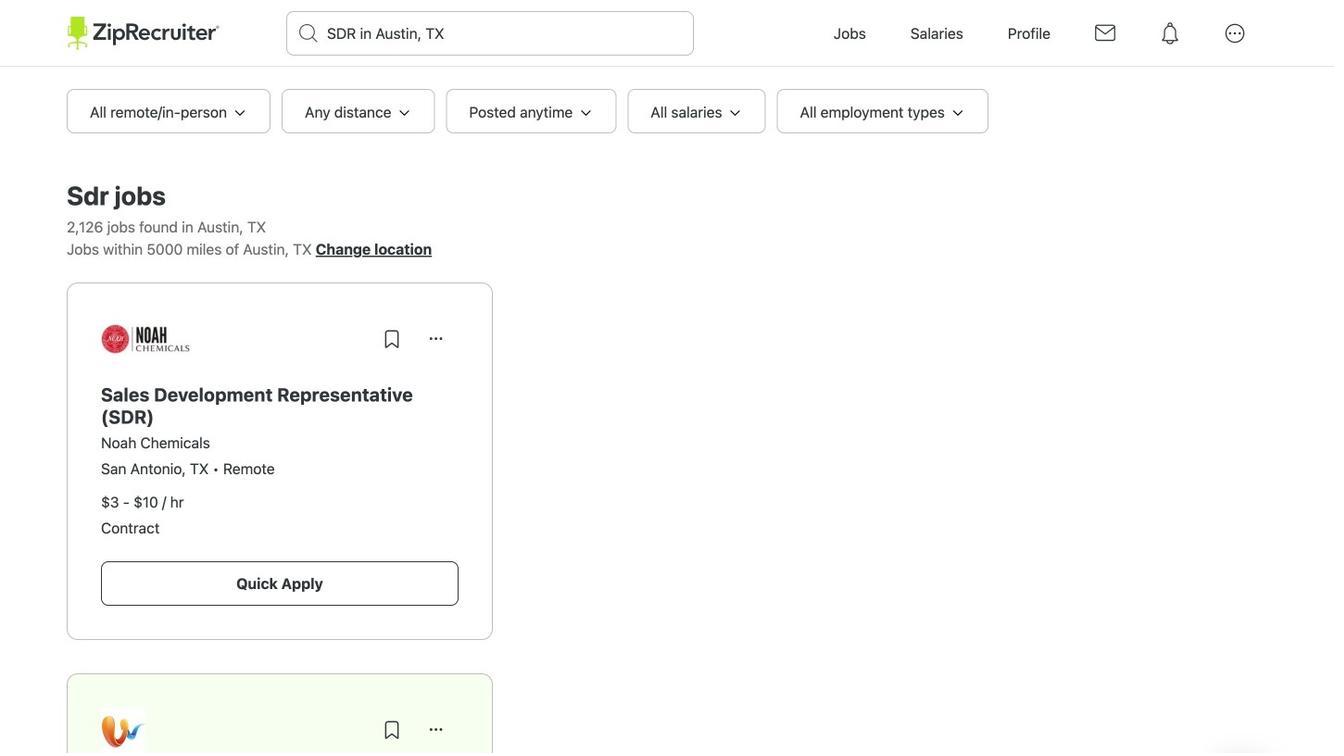 Task type: locate. For each thing, give the bounding box(es) containing it.
None button
[[414, 317, 459, 361], [414, 708, 459, 753], [414, 317, 459, 361], [414, 708, 459, 753]]

0 vertical spatial save job for later image
[[381, 328, 403, 350]]

save job for later image
[[381, 328, 403, 350], [381, 719, 403, 741]]

Search job title or keyword search field
[[287, 12, 693, 55]]

notifications image
[[1149, 12, 1192, 55]]

1 save job for later image from the top
[[381, 328, 403, 350]]

2 save job for later image from the top
[[381, 719, 403, 741]]

save job for later image for sales development representative (sdr) image
[[381, 328, 403, 350]]

sales development representative (sdr) image
[[101, 325, 190, 354]]

1 vertical spatial save job for later image
[[381, 719, 403, 741]]



Task type: describe. For each thing, give the bounding box(es) containing it.
ziprecruiter image
[[67, 17, 220, 50]]

main element
[[67, 0, 1268, 67]]

sales development representative (sdr) element
[[101, 384, 459, 428]]

save job for later image for sales development representative (sdr) and marketing coordinator icon
[[381, 719, 403, 741]]

sales development representative (sdr) and marketing coordinator image
[[101, 708, 145, 753]]

menu image
[[1214, 12, 1257, 55]]



Task type: vqa. For each thing, say whether or not it's contained in the screenshot.
Notifications image
yes



